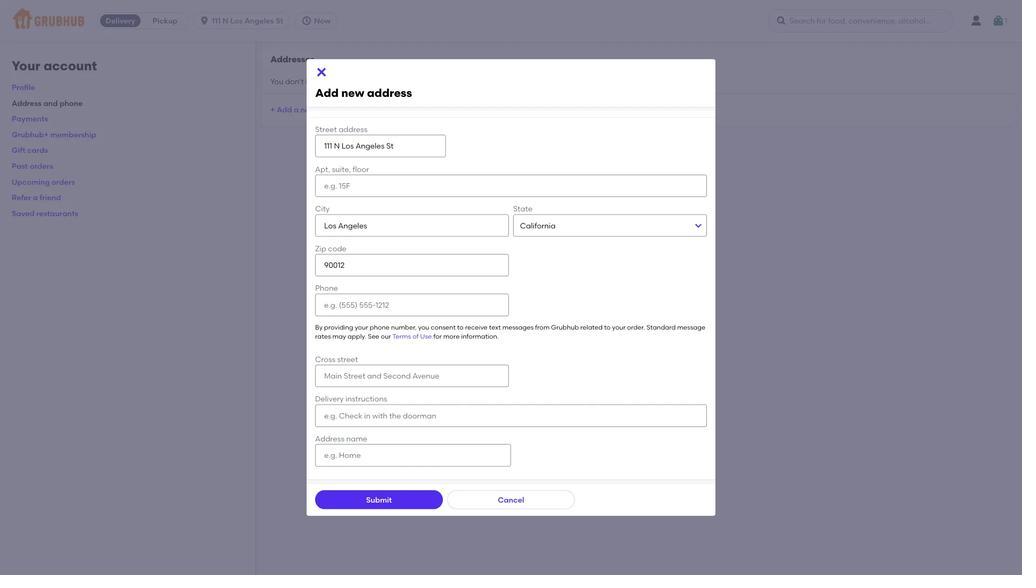 Task type: vqa. For each thing, say whether or not it's contained in the screenshot.
the Grubhub+ membership
yes



Task type: locate. For each thing, give the bounding box(es) containing it.
cancel button
[[447, 490, 575, 509]]

address left name
[[315, 434, 345, 443]]

City text field
[[315, 214, 509, 237]]

your
[[12, 58, 40, 73]]

Street address text field
[[315, 135, 446, 157]]

you
[[271, 77, 284, 86]]

profile link
[[12, 83, 35, 92]]

saved restaurants
[[12, 209, 78, 218]]

a right the refer
[[33, 193, 38, 202]]

cross street
[[315, 355, 358, 364]]

don't
[[285, 77, 304, 86]]

svg image inside 111 n los angeles st button
[[199, 15, 210, 26]]

see
[[368, 332, 379, 340]]

address up street
[[318, 105, 347, 114]]

your up apply.
[[355, 323, 368, 331]]

Zip code telephone field
[[315, 254, 509, 277]]

add
[[315, 86, 339, 100], [277, 105, 292, 114]]

0 horizontal spatial delivery
[[106, 16, 135, 25]]

0 horizontal spatial add
[[277, 105, 292, 114]]

to up more
[[457, 323, 464, 331]]

address
[[367, 86, 412, 100], [318, 105, 347, 114], [339, 125, 368, 134]]

message
[[678, 323, 706, 331]]

Cross street text field
[[315, 365, 509, 387]]

a inside button
[[294, 105, 299, 114]]

a
[[294, 105, 299, 114], [33, 193, 38, 202]]

svg image inside 1 button
[[992, 14, 1005, 27]]

text
[[489, 323, 501, 331]]

name
[[346, 434, 367, 443]]

messages
[[503, 323, 534, 331]]

cancel
[[498, 495, 524, 504]]

providing
[[324, 323, 353, 331]]

0 vertical spatial address
[[367, 86, 412, 100]]

+ add a new address
[[271, 105, 347, 114]]

1 vertical spatial address
[[318, 105, 347, 114]]

new
[[341, 86, 364, 100], [301, 105, 316, 114]]

1 horizontal spatial a
[[294, 105, 299, 114]]

address down the addresses.
[[367, 86, 412, 100]]

+ add a new address button
[[271, 100, 347, 119]]

add down any
[[315, 86, 339, 100]]

phone
[[60, 98, 83, 107], [370, 323, 390, 331]]

any
[[325, 77, 339, 86]]

phone right and
[[60, 98, 83, 107]]

Phone telephone field
[[315, 294, 509, 316]]

our
[[381, 332, 391, 340]]

receive
[[465, 323, 488, 331]]

Address name text field
[[315, 444, 511, 467]]

los
[[230, 16, 243, 25]]

svg image
[[992, 14, 1005, 27], [199, 15, 210, 26], [301, 15, 312, 26], [776, 15, 787, 26]]

address and phone link
[[12, 98, 83, 107]]

0 vertical spatial address
[[12, 98, 42, 107]]

street
[[337, 355, 358, 364]]

new up street
[[301, 105, 316, 114]]

delivery for delivery instructions
[[315, 394, 344, 404]]

orders up upcoming orders link
[[30, 161, 53, 171]]

membership
[[50, 130, 96, 139]]

1 vertical spatial phone
[[370, 323, 390, 331]]

address
[[12, 98, 42, 107], [315, 434, 345, 443]]

111 n los angeles st
[[212, 16, 283, 25]]

svg image inside now button
[[301, 15, 312, 26]]

grubhub+ membership
[[12, 130, 96, 139]]

1 horizontal spatial phone
[[370, 323, 390, 331]]

zip code
[[315, 244, 347, 253]]

0 vertical spatial add
[[315, 86, 339, 100]]

1 horizontal spatial address
[[315, 434, 345, 443]]

grubhub+
[[12, 130, 49, 139]]

2 to from the left
[[604, 323, 611, 331]]

1 vertical spatial add
[[277, 105, 292, 114]]

0 horizontal spatial phone
[[60, 98, 83, 107]]

phone up see
[[370, 323, 390, 331]]

0 vertical spatial orders
[[30, 161, 53, 171]]

new down saved
[[341, 86, 364, 100]]

orders
[[30, 161, 53, 171], [52, 177, 75, 186]]

1 vertical spatial delivery
[[315, 394, 344, 404]]

add right +
[[277, 105, 292, 114]]

your left order.
[[612, 323, 626, 331]]

street address
[[315, 125, 368, 134]]

0 vertical spatial a
[[294, 105, 299, 114]]

1 vertical spatial orders
[[52, 177, 75, 186]]

angeles
[[245, 16, 274, 25]]

1 vertical spatial a
[[33, 193, 38, 202]]

0 horizontal spatial your
[[355, 323, 368, 331]]

a right +
[[294, 105, 299, 114]]

delivery left pickup button on the top of the page
[[106, 16, 135, 25]]

1
[[1005, 16, 1008, 25]]

1 horizontal spatial new
[[341, 86, 364, 100]]

to right related
[[604, 323, 611, 331]]

orders up friend
[[52, 177, 75, 186]]

main navigation navigation
[[0, 0, 1022, 42]]

0 horizontal spatial to
[[457, 323, 464, 331]]

Delivery instructions text field
[[315, 404, 707, 427]]

address name
[[315, 434, 367, 443]]

1 horizontal spatial your
[[612, 323, 626, 331]]

pickup button
[[143, 12, 188, 29]]

0 horizontal spatial address
[[12, 98, 42, 107]]

delivery inside button
[[106, 16, 135, 25]]

add new address
[[315, 86, 412, 100]]

phone inside by providing your phone number, you consent to receive text messages from grubhub related to your order. standard message rates may apply. see our
[[370, 323, 390, 331]]

address right street
[[339, 125, 368, 134]]

0 horizontal spatial new
[[301, 105, 316, 114]]

delivery left instructions
[[315, 394, 344, 404]]

orders for upcoming orders
[[52, 177, 75, 186]]

order.
[[627, 323, 645, 331]]

1 horizontal spatial to
[[604, 323, 611, 331]]

upcoming orders link
[[12, 177, 75, 186]]

address for address name
[[315, 434, 345, 443]]

address down profile link at the top of page
[[12, 98, 42, 107]]

floor
[[353, 165, 369, 174]]

1 horizontal spatial delivery
[[315, 394, 344, 404]]

1 to from the left
[[457, 323, 464, 331]]

1 vertical spatial new
[[301, 105, 316, 114]]

refer
[[12, 193, 31, 202]]

to
[[457, 323, 464, 331], [604, 323, 611, 331]]

1 vertical spatial address
[[315, 434, 345, 443]]

delivery
[[106, 16, 135, 25], [315, 394, 344, 404]]

0 vertical spatial delivery
[[106, 16, 135, 25]]

by providing your phone number, you consent to receive text messages from grubhub related to your order. standard message rates may apply. see our
[[315, 323, 706, 340]]



Task type: describe. For each thing, give the bounding box(es) containing it.
from
[[535, 323, 550, 331]]

delivery instructions
[[315, 394, 387, 404]]

you
[[418, 323, 429, 331]]

code
[[328, 244, 347, 253]]

upcoming orders
[[12, 177, 75, 186]]

gift
[[12, 146, 25, 155]]

information.
[[461, 332, 499, 340]]

have
[[306, 77, 324, 86]]

1 button
[[992, 11, 1008, 30]]

phone
[[315, 284, 338, 293]]

addresses
[[271, 54, 315, 64]]

apt,
[[315, 165, 330, 174]]

add inside button
[[277, 105, 292, 114]]

now button
[[295, 12, 342, 29]]

related
[[581, 323, 603, 331]]

of
[[413, 332, 419, 340]]

saved
[[340, 77, 362, 86]]

saved
[[12, 209, 35, 218]]

consent
[[431, 323, 456, 331]]

number,
[[391, 323, 417, 331]]

0 horizontal spatial a
[[33, 193, 38, 202]]

city
[[315, 204, 330, 213]]

terms
[[393, 332, 411, 340]]

svg image for 111 n los angeles st
[[199, 15, 210, 26]]

0 vertical spatial new
[[341, 86, 364, 100]]

for
[[434, 332, 442, 340]]

2 vertical spatial address
[[339, 125, 368, 134]]

svg image
[[315, 66, 328, 79]]

new inside button
[[301, 105, 316, 114]]

address for address and phone
[[12, 98, 42, 107]]

n
[[223, 16, 229, 25]]

delivery for delivery
[[106, 16, 135, 25]]

upcoming
[[12, 177, 50, 186]]

saved restaurants link
[[12, 209, 78, 218]]

past
[[12, 161, 28, 171]]

terms of use link
[[393, 332, 432, 340]]

svg image for 1
[[992, 14, 1005, 27]]

apt, suite, floor
[[315, 165, 369, 174]]

by
[[315, 323, 323, 331]]

111
[[212, 16, 221, 25]]

0 vertical spatial phone
[[60, 98, 83, 107]]

111 n los angeles st button
[[192, 12, 295, 29]]

and
[[43, 98, 58, 107]]

payments
[[12, 114, 48, 123]]

suite,
[[332, 165, 351, 174]]

1 horizontal spatial add
[[315, 86, 339, 100]]

addresses.
[[364, 77, 403, 86]]

your account
[[12, 58, 97, 73]]

use
[[420, 332, 432, 340]]

grubhub
[[551, 323, 579, 331]]

submit
[[366, 495, 392, 504]]

Apt, suite, floor text field
[[315, 175, 707, 197]]

state
[[513, 204, 533, 213]]

orders for past orders
[[30, 161, 53, 171]]

st
[[276, 16, 283, 25]]

cross
[[315, 355, 336, 364]]

address inside "+ add a new address" button
[[318, 105, 347, 114]]

past orders link
[[12, 161, 53, 171]]

terms of use for more information.
[[393, 332, 499, 340]]

gift cards
[[12, 146, 48, 155]]

may
[[333, 332, 346, 340]]

more
[[444, 332, 460, 340]]

submit button
[[315, 490, 443, 509]]

payments link
[[12, 114, 48, 123]]

2 your from the left
[[612, 323, 626, 331]]

address and phone
[[12, 98, 83, 107]]

cards
[[27, 146, 48, 155]]

delivery button
[[98, 12, 143, 29]]

+
[[271, 105, 275, 114]]

profile
[[12, 83, 35, 92]]

grubhub+ membership link
[[12, 130, 96, 139]]

1 your from the left
[[355, 323, 368, 331]]

friend
[[40, 193, 61, 202]]

you don't have any saved addresses.
[[271, 77, 403, 86]]

instructions
[[346, 394, 387, 404]]

refer a friend
[[12, 193, 61, 202]]

zip
[[315, 244, 326, 253]]

standard
[[647, 323, 676, 331]]

refer a friend link
[[12, 193, 61, 202]]

apply.
[[348, 332, 366, 340]]

account
[[43, 58, 97, 73]]

restaurants
[[36, 209, 78, 218]]

now
[[314, 16, 331, 25]]

svg image for now
[[301, 15, 312, 26]]

rates
[[315, 332, 331, 340]]



